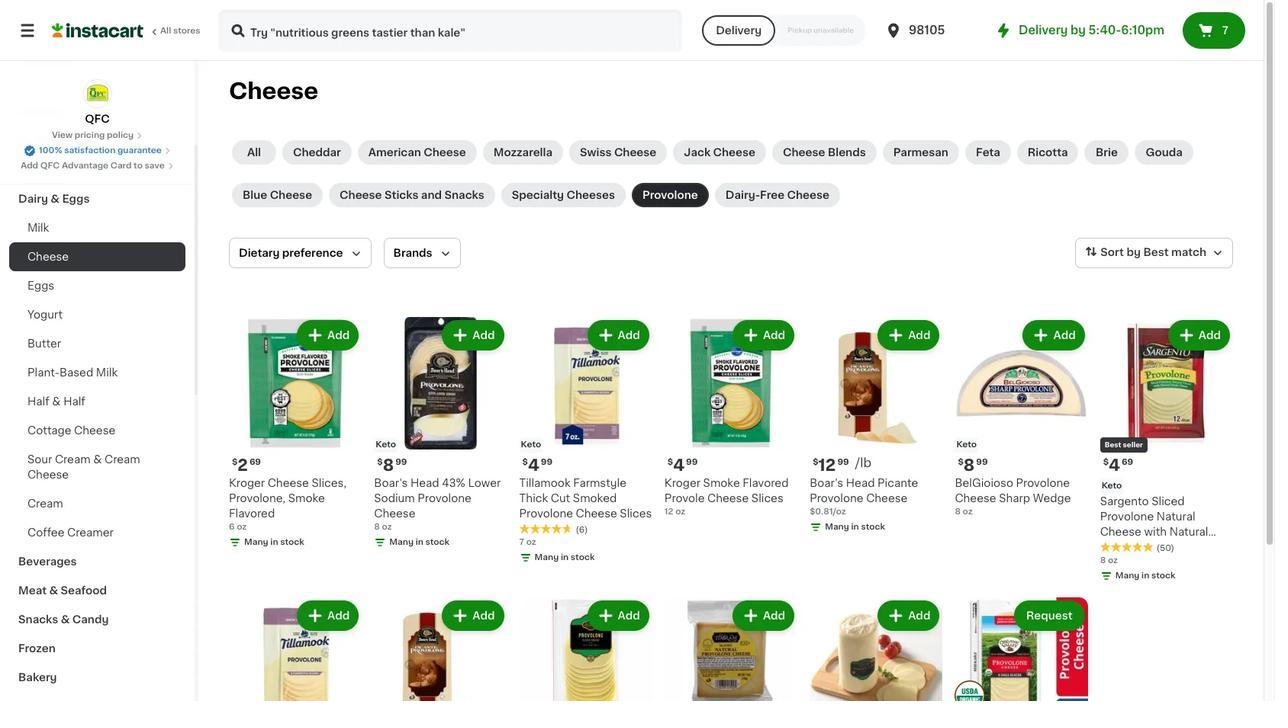 Task type: describe. For each thing, give the bounding box(es) containing it.
in for provolone
[[416, 539, 423, 547]]

american cheese link
[[358, 140, 477, 165]]

specialty cheeses
[[512, 190, 615, 201]]

thanksgiving link
[[9, 127, 185, 156]]

100% satisfaction guarantee button
[[24, 142, 171, 157]]

half & half
[[27, 397, 85, 407]]

$ for kroger smoke flavored provole cheese slices
[[668, 459, 673, 467]]

cheese inside 'sargento sliced provolone natural cheese with natural smoke flavor'
[[1100, 527, 1141, 538]]

Best match Sort by field
[[1075, 238, 1233, 269]]

$ 12 99
[[813, 458, 849, 474]]

belgioioso provolone cheese sharp wedge 8 oz
[[955, 479, 1071, 517]]

mozzarella link
[[483, 140, 563, 165]]

creamer
[[67, 528, 114, 539]]

tillamook farmstyle thick cut smoked provolone cheese slices
[[519, 479, 652, 520]]

2 half from the left
[[63, 397, 85, 407]]

product group containing 12
[[810, 317, 943, 537]]

stock for provolone
[[425, 539, 450, 547]]

yogurt
[[27, 310, 63, 320]]

frozen link
[[9, 635, 185, 664]]

oz inside kroger smoke flavored provole cheese slices 12 oz
[[675, 508, 685, 517]]

meat & seafood
[[18, 586, 107, 597]]

flavored inside kroger smoke flavored provole cheese slices 12 oz
[[743, 479, 789, 489]]

based
[[59, 368, 93, 378]]

policy
[[107, 131, 134, 140]]

lists
[[43, 53, 69, 63]]

to
[[134, 162, 143, 170]]

many in stock for $0.81/oz
[[825, 524, 885, 532]]

stock for flavored
[[280, 539, 304, 547]]

mozzarella
[[493, 147, 552, 158]]

view pricing policy link
[[52, 130, 143, 142]]

all for all
[[247, 147, 261, 158]]

cheeses
[[567, 190, 615, 201]]

$0.81/oz
[[810, 508, 846, 517]]

bakery
[[18, 673, 57, 684]]

coffee
[[27, 528, 64, 539]]

& for eggs
[[51, 194, 60, 204]]

qfc link
[[83, 79, 112, 127]]

stock for $0.81/oz
[[861, 524, 885, 532]]

43%
[[442, 479, 465, 489]]

8 up belgioioso
[[964, 458, 975, 474]]

with
[[1144, 527, 1167, 538]]

4 for tillamook farmstyle thick cut smoked provolone cheese slices
[[528, 458, 539, 474]]

slices,
[[312, 479, 346, 489]]

best for best seller
[[1105, 442, 1121, 449]]

yogurt link
[[9, 301, 185, 330]]

produce
[[18, 165, 65, 175]]

cheese inside "swiss cheese" "link"
[[614, 147, 656, 158]]

provolone link
[[632, 183, 709, 208]]

item badge image
[[955, 682, 985, 702]]

sodium
[[374, 494, 415, 505]]

1 vertical spatial natural
[[1169, 527, 1208, 538]]

$ for belgioioso provolone cheese sharp wedge
[[958, 459, 964, 467]]

many down 8 oz
[[1115, 572, 1140, 581]]

kroger smoke flavored provole cheese slices 12 oz
[[664, 479, 789, 517]]

in down 'cut' on the left of the page
[[561, 554, 569, 563]]

oz down thick
[[526, 539, 536, 547]]

cheese inside tillamook farmstyle thick cut smoked provolone cheese slices
[[576, 509, 617, 520]]

dairy & eggs
[[18, 194, 90, 204]]

provolone inside tillamook farmstyle thick cut smoked provolone cheese slices
[[519, 509, 573, 520]]

8 oz
[[1100, 557, 1118, 566]]

swiss
[[580, 147, 612, 158]]

wedge
[[1033, 494, 1071, 505]]

all stores
[[160, 27, 200, 35]]

dietary preference
[[239, 248, 343, 259]]

match
[[1171, 247, 1206, 258]]

99 for belgioioso provolone cheese sharp wedge
[[976, 459, 988, 467]]

8 inside boar's head 43% lower sodium provolone cheese 8 oz
[[374, 524, 380, 532]]

feta link
[[965, 140, 1011, 165]]

cheddar link
[[282, 140, 352, 165]]

cheese up all link
[[229, 80, 318, 102]]

product group containing 2
[[229, 317, 362, 553]]

provolone inside 'sargento sliced provolone natural cheese with natural smoke flavor'
[[1100, 512, 1154, 523]]

69 for 4
[[1122, 459, 1133, 467]]

brie link
[[1085, 140, 1129, 165]]

brands
[[393, 248, 432, 259]]

boar's head 43% lower sodium provolone cheese 8 oz
[[374, 479, 501, 532]]

$ 2 69
[[232, 458, 261, 474]]

in down flavor
[[1142, 572, 1149, 581]]

blends
[[828, 147, 866, 158]]

parmesan
[[893, 147, 948, 158]]

american cheese
[[368, 147, 466, 158]]

many for flavored
[[244, 539, 268, 547]]

99 inside $ 12 99
[[837, 459, 849, 467]]

cheese blends
[[783, 147, 866, 158]]

8 inside belgioioso provolone cheese sharp wedge 8 oz
[[955, 508, 961, 517]]

plant-based milk
[[27, 368, 118, 378]]

99 for tillamook farmstyle thick cut smoked provolone cheese slices
[[541, 459, 553, 467]]

recipes link
[[9, 98, 185, 127]]

$12.99 per pound element
[[810, 457, 943, 476]]

0 horizontal spatial milk
[[27, 223, 49, 233]]

delivery for delivery
[[716, 25, 762, 36]]

produce link
[[9, 156, 185, 185]]

& for seafood
[[49, 586, 58, 597]]

cut
[[551, 494, 570, 505]]

qfc logo image
[[83, 79, 112, 108]]

cheddar
[[293, 147, 341, 158]]

Search field
[[220, 11, 681, 50]]

$ inside $ 4 69
[[1103, 459, 1109, 467]]

meat & seafood link
[[9, 577, 185, 606]]

cheese inside boar's head 43% lower sodium provolone cheese 8 oz
[[374, 509, 415, 520]]

save
[[145, 162, 165, 170]]

$ inside $ 12 99
[[813, 459, 818, 467]]

sort
[[1100, 247, 1124, 258]]

cheese inside kroger smoke flavored provole cheese slices 12 oz
[[707, 494, 749, 505]]

specialty
[[512, 190, 564, 201]]

best seller
[[1105, 442, 1143, 449]]

cheese inside kroger cheese slices, provolone, smoke flavored 6 oz
[[268, 479, 309, 489]]

all link
[[232, 140, 276, 165]]

in for flavored
[[270, 539, 278, 547]]

coffee creamer
[[27, 528, 114, 539]]

many in stock down '(6)'
[[535, 554, 595, 563]]

cheese inside cottage cheese link
[[74, 426, 115, 436]]

recipes
[[18, 107, 63, 118]]

free
[[760, 190, 785, 201]]

request button
[[1016, 603, 1083, 630]]

plant-
[[27, 368, 59, 378]]

many in stock for provolone
[[389, 539, 450, 547]]

pricing
[[75, 131, 105, 140]]

cheese blends link
[[772, 140, 877, 165]]

lower
[[468, 479, 501, 489]]

cottage
[[27, 426, 71, 436]]

head for sodium
[[410, 479, 439, 489]]

blue cheese link
[[232, 183, 323, 208]]

product group containing request
[[955, 598, 1088, 702]]

99 for kroger smoke flavored provole cheese slices
[[686, 459, 698, 467]]

keto for tillamook farmstyle thick cut smoked provolone cheese slices
[[521, 441, 541, 450]]

kroger cheese slices, provolone, smoke flavored 6 oz
[[229, 479, 346, 532]]

dairy-free cheese link
[[715, 183, 840, 208]]

7 for 7 oz
[[519, 539, 524, 547]]

1 horizontal spatial qfc
[[85, 114, 110, 124]]

cheese inside cheese sticks and snacks link
[[340, 190, 382, 201]]

$ 8 99 for boar's head 43% lower sodium provolone cheese
[[377, 458, 407, 474]]

0 vertical spatial natural
[[1157, 512, 1195, 523]]

$ for boar's head 43% lower sodium provolone cheese
[[377, 459, 383, 467]]

swiss cheese link
[[569, 140, 667, 165]]

cream link
[[9, 490, 185, 519]]

instacart logo image
[[52, 21, 143, 40]]

eggs inside dairy & eggs link
[[62, 194, 90, 204]]

in for $0.81/oz
[[851, 524, 859, 532]]

smoke inside 'sargento sliced provolone natural cheese with natural smoke flavor'
[[1100, 543, 1137, 553]]

milk link
[[9, 214, 185, 243]]

by for sort
[[1127, 247, 1141, 258]]

half & half link
[[9, 388, 185, 417]]

100% satisfaction guarantee
[[39, 147, 162, 155]]

$ for tillamook farmstyle thick cut smoked provolone cheese slices
[[522, 459, 528, 467]]

jack
[[684, 147, 711, 158]]

slices inside tillamook farmstyle thick cut smoked provolone cheese slices
[[620, 509, 652, 520]]

coffee creamer link
[[9, 519, 185, 548]]



Task type: vqa. For each thing, say whether or not it's contained in the screenshot.
eligible
no



Task type: locate. For each thing, give the bounding box(es) containing it.
dairy
[[18, 194, 48, 204]]

smoke down slices,
[[288, 494, 325, 505]]

$ 8 99 up belgioioso
[[958, 458, 988, 474]]

add qfc advantage card to save
[[21, 162, 165, 170]]

stores
[[173, 27, 200, 35]]

0 vertical spatial best
[[1143, 247, 1169, 258]]

(6)
[[576, 527, 588, 535]]

best
[[1143, 247, 1169, 258], [1105, 442, 1121, 449]]

parmesan link
[[883, 140, 959, 165]]

kroger up provole
[[664, 479, 700, 489]]

12 inside kroger smoke flavored provole cheese slices 12 oz
[[664, 508, 673, 517]]

provole
[[664, 494, 705, 505]]

1 vertical spatial eggs
[[27, 281, 54, 291]]

cheese
[[229, 80, 318, 102], [424, 147, 466, 158], [614, 147, 656, 158], [713, 147, 755, 158], [783, 147, 825, 158], [270, 190, 312, 201], [340, 190, 382, 201], [787, 190, 829, 201], [27, 252, 69, 262], [74, 426, 115, 436], [27, 470, 69, 481], [268, 479, 309, 489], [866, 494, 908, 505], [955, 494, 996, 505], [707, 494, 749, 505], [374, 509, 415, 520], [576, 509, 617, 520], [1100, 527, 1141, 538]]

snacks right the and
[[444, 190, 484, 201]]

$
[[232, 459, 238, 467], [377, 459, 383, 467], [522, 459, 528, 467], [813, 459, 818, 467], [958, 459, 964, 467], [668, 459, 673, 467], [1103, 459, 1109, 467]]

3 4 from the left
[[1109, 458, 1120, 474]]

0 vertical spatial all
[[160, 27, 171, 35]]

in down boar's head picante provolone cheese $0.81/oz
[[851, 524, 859, 532]]

provolone up wedge
[[1016, 479, 1070, 489]]

head
[[410, 479, 439, 489], [846, 479, 875, 489]]

4 $ from the left
[[813, 459, 818, 467]]

by right sort at the right top
[[1127, 247, 1141, 258]]

0 horizontal spatial by
[[1071, 24, 1086, 36]]

stock down boar's head 43% lower sodium provolone cheese 8 oz at the bottom
[[425, 539, 450, 547]]

& right meat at the left of the page
[[49, 586, 58, 597]]

delivery for delivery by 5:40-6:10pm
[[1019, 24, 1068, 36]]

cheese inside belgioioso provolone cheese sharp wedge 8 oz
[[955, 494, 996, 505]]

1 99 from the left
[[395, 459, 407, 467]]

by
[[1071, 24, 1086, 36], [1127, 247, 1141, 258]]

by for delivery
[[1071, 24, 1086, 36]]

cheese inside cheese link
[[27, 252, 69, 262]]

99 up belgioioso
[[976, 459, 988, 467]]

0 horizontal spatial all
[[160, 27, 171, 35]]

0 horizontal spatial delivery
[[716, 25, 762, 36]]

1 horizontal spatial eggs
[[62, 194, 90, 204]]

1 horizontal spatial snacks
[[444, 190, 484, 201]]

and
[[421, 190, 442, 201]]

$ inside $ 2 69
[[232, 459, 238, 467]]

guarantee
[[117, 147, 162, 155]]

0 horizontal spatial best
[[1105, 442, 1121, 449]]

smoke inside kroger smoke flavored provole cheese slices 12 oz
[[703, 479, 740, 489]]

0 vertical spatial 12
[[818, 458, 836, 474]]

oz down provole
[[675, 508, 685, 517]]

3 $ from the left
[[522, 459, 528, 467]]

0 horizontal spatial snacks
[[18, 615, 58, 626]]

0 vertical spatial smoke
[[703, 479, 740, 489]]

stock down (50)
[[1151, 572, 1175, 581]]

$ 4 99 up 'tillamook'
[[522, 458, 553, 474]]

0 vertical spatial snacks
[[444, 190, 484, 201]]

cheese inside cheese blends 'link'
[[783, 147, 825, 158]]

1 horizontal spatial 12
[[818, 458, 836, 474]]

boar's inside boar's head 43% lower sodium provolone cheese 8 oz
[[374, 479, 408, 489]]

69 inside $ 2 69
[[249, 459, 261, 467]]

half down plant-based milk
[[63, 397, 85, 407]]

cottage cheese
[[27, 426, 115, 436]]

keto for belgioioso provolone cheese sharp wedge
[[956, 441, 977, 450]]

best inside field
[[1143, 247, 1169, 258]]

jack cheese link
[[673, 140, 766, 165]]

eggs link
[[9, 272, 185, 301]]

flavored inside kroger cheese slices, provolone, smoke flavored 6 oz
[[229, 509, 275, 520]]

oz inside belgioioso provolone cheese sharp wedge 8 oz
[[963, 508, 973, 517]]

2 horizontal spatial smoke
[[1100, 543, 1137, 553]]

12
[[818, 458, 836, 474], [664, 508, 673, 517]]

oz down 'sargento sliced provolone natural cheese with natural smoke flavor'
[[1108, 557, 1118, 566]]

2 $ 8 99 from the left
[[958, 458, 988, 474]]

1 vertical spatial slices
[[620, 509, 652, 520]]

many down 7 oz
[[535, 554, 559, 563]]

dairy-
[[726, 190, 760, 201]]

4 up 'tillamook'
[[528, 458, 539, 474]]

$ 4 99 for kroger smoke flavored provole cheese slices
[[668, 458, 698, 474]]

sargento sliced provolone natural cheese with natural smoke flavor
[[1100, 497, 1208, 553]]

by inside field
[[1127, 247, 1141, 258]]

thanksgiving
[[18, 136, 91, 147]]

1 vertical spatial 7
[[519, 539, 524, 547]]

$ 8 99 for belgioioso provolone cheese sharp wedge
[[958, 458, 988, 474]]

7 for 7
[[1222, 25, 1229, 36]]

many in stock down "$0.81/oz"
[[825, 524, 885, 532]]

keto up the sodium
[[376, 441, 396, 450]]

7 inside button
[[1222, 25, 1229, 36]]

cheese inside the jack cheese link
[[713, 147, 755, 158]]

lists link
[[9, 43, 185, 73]]

service type group
[[702, 15, 866, 46]]

kroger for provole
[[664, 479, 700, 489]]

many in stock down flavor
[[1115, 572, 1175, 581]]

boar's for boar's head 43% lower sodium provolone cheese
[[374, 479, 408, 489]]

8 down 'sargento sliced provolone natural cheese with natural smoke flavor'
[[1100, 557, 1106, 566]]

1 horizontal spatial 4
[[673, 458, 685, 474]]

milk right based
[[96, 368, 118, 378]]

0 horizontal spatial 7
[[519, 539, 524, 547]]

head for cheese
[[846, 479, 875, 489]]

request
[[1026, 611, 1073, 622]]

smoke up 8 oz
[[1100, 543, 1137, 553]]

smoke inside kroger cheese slices, provolone, smoke flavored 6 oz
[[288, 494, 325, 505]]

0 vertical spatial eggs
[[62, 194, 90, 204]]

1 $ 4 99 from the left
[[522, 458, 553, 474]]

milk down dairy
[[27, 223, 49, 233]]

cheese inside the blue cheese link
[[270, 190, 312, 201]]

&
[[51, 194, 60, 204], [52, 397, 61, 407], [93, 455, 102, 465], [49, 586, 58, 597], [61, 615, 70, 626]]

1 horizontal spatial $ 4 99
[[668, 458, 698, 474]]

ricotta
[[1028, 147, 1068, 158]]

kroger inside kroger smoke flavored provole cheese slices 12 oz
[[664, 479, 700, 489]]

8
[[383, 458, 394, 474], [964, 458, 975, 474], [955, 508, 961, 517], [374, 524, 380, 532], [1100, 557, 1106, 566]]

12 left /lb
[[818, 458, 836, 474]]

provolone
[[642, 190, 698, 201], [1016, 479, 1070, 489], [418, 494, 471, 505], [810, 494, 863, 505], [519, 509, 573, 520], [1100, 512, 1154, 523]]

1 half from the left
[[27, 397, 49, 407]]

$ 4 69
[[1103, 458, 1133, 474]]

many for $0.81/oz
[[825, 524, 849, 532]]

cheese right swiss
[[614, 147, 656, 158]]

1 vertical spatial all
[[247, 147, 261, 158]]

eggs down the advantage
[[62, 194, 90, 204]]

2 69 from the left
[[1122, 459, 1133, 467]]

preference
[[282, 248, 343, 259]]

many in stock for flavored
[[244, 539, 304, 547]]

qfc up view pricing policy link
[[85, 114, 110, 124]]

snacks & candy link
[[9, 606, 185, 635]]

1 4 from the left
[[528, 458, 539, 474]]

kroger inside kroger cheese slices, provolone, smoke flavored 6 oz
[[229, 479, 265, 489]]

candy
[[72, 615, 109, 626]]

sour cream & cream cheese
[[27, 455, 140, 481]]

2 99 from the left
[[541, 459, 553, 467]]

stock down '(6)'
[[571, 554, 595, 563]]

0 horizontal spatial flavored
[[229, 509, 275, 520]]

0 horizontal spatial kroger
[[229, 479, 265, 489]]

beverages
[[18, 557, 77, 568]]

product group
[[229, 317, 362, 553], [374, 317, 507, 553], [519, 317, 652, 568], [664, 317, 797, 519], [810, 317, 943, 537], [955, 317, 1088, 519], [1100, 317, 1233, 586], [229, 598, 362, 702], [374, 598, 507, 702], [519, 598, 652, 702], [664, 598, 797, 702], [810, 598, 943, 702], [955, 598, 1088, 702]]

0 horizontal spatial 12
[[664, 508, 673, 517]]

provolone,
[[229, 494, 285, 505]]

best left match
[[1143, 247, 1169, 258]]

view
[[52, 131, 73, 140]]

boar's up the sodium
[[374, 479, 408, 489]]

1 vertical spatial 12
[[664, 508, 673, 517]]

0 horizontal spatial $ 4 99
[[522, 458, 553, 474]]

cheese up provolone,
[[268, 479, 309, 489]]

2 4 from the left
[[673, 458, 685, 474]]

head down /lb
[[846, 479, 875, 489]]

& for half
[[52, 397, 61, 407]]

5 99 from the left
[[686, 459, 698, 467]]

keto up belgioioso
[[956, 441, 977, 450]]

many for provolone
[[389, 539, 414, 547]]

cheese left blends
[[783, 147, 825, 158]]

2 $ 4 99 from the left
[[668, 458, 698, 474]]

1 horizontal spatial smoke
[[703, 479, 740, 489]]

butter
[[27, 339, 61, 349]]

cheese down the sodium
[[374, 509, 415, 520]]

None search field
[[218, 9, 682, 52]]

99 up 'tillamook'
[[541, 459, 553, 467]]

provolone down jack
[[642, 190, 698, 201]]

1 boar's from the left
[[374, 479, 408, 489]]

5 $ from the left
[[958, 459, 964, 467]]

2 $ from the left
[[377, 459, 383, 467]]

4 up provole
[[673, 458, 685, 474]]

delivery by 5:40-6:10pm link
[[994, 21, 1164, 40]]

4 99 from the left
[[976, 459, 988, 467]]

0 vertical spatial slices
[[751, 494, 783, 505]]

1 horizontal spatial milk
[[96, 368, 118, 378]]

cheese inside sour cream & cream cheese
[[27, 470, 69, 481]]

provolone inside boar's head 43% lower sodium provolone cheese 8 oz
[[418, 494, 471, 505]]

1 horizontal spatial 7
[[1222, 25, 1229, 36]]

blue
[[243, 190, 267, 201]]

blue cheese
[[243, 190, 312, 201]]

natural up (50)
[[1169, 527, 1208, 538]]

kroger
[[229, 479, 265, 489], [664, 479, 700, 489]]

keto up sargento
[[1102, 482, 1122, 491]]

69 for 2
[[249, 459, 261, 467]]

2 horizontal spatial 4
[[1109, 458, 1120, 474]]

98105
[[909, 24, 945, 36]]

3 99 from the left
[[837, 459, 849, 467]]

1 vertical spatial smoke
[[288, 494, 325, 505]]

cream inside cream link
[[27, 499, 63, 510]]

advantage
[[62, 162, 108, 170]]

sort by
[[1100, 247, 1141, 258]]

0 horizontal spatial boar's
[[374, 479, 408, 489]]

99 left /lb
[[837, 459, 849, 467]]

$ down best seller
[[1103, 459, 1109, 467]]

boar's head picante provolone cheese $0.81/oz
[[810, 479, 918, 517]]

cheese sticks and snacks link
[[329, 183, 495, 208]]

many in stock down boar's head 43% lower sodium provolone cheese 8 oz at the bottom
[[389, 539, 450, 547]]

2 head from the left
[[846, 479, 875, 489]]

1 vertical spatial best
[[1105, 442, 1121, 449]]

1 $ from the left
[[232, 459, 238, 467]]

delivery button
[[702, 15, 775, 46]]

slices inside kroger smoke flavored provole cheese slices 12 oz
[[751, 494, 783, 505]]

natural down the sliced
[[1157, 512, 1195, 523]]

1 head from the left
[[410, 479, 439, 489]]

4 for kroger smoke flavored provole cheese slices
[[673, 458, 685, 474]]

all for all stores
[[160, 27, 171, 35]]

& right dairy
[[51, 194, 60, 204]]

99
[[395, 459, 407, 467], [541, 459, 553, 467], [837, 459, 849, 467], [976, 459, 988, 467], [686, 459, 698, 467]]

delivery inside delivery by 5:40-6:10pm link
[[1019, 24, 1068, 36]]

0 horizontal spatial head
[[410, 479, 439, 489]]

6 $ from the left
[[668, 459, 673, 467]]

many down "$0.81/oz"
[[825, 524, 849, 532]]

cheese up the and
[[424, 147, 466, 158]]

& inside sour cream & cream cheese
[[93, 455, 102, 465]]

cheese down picante on the right bottom of page
[[866, 494, 908, 505]]

1 horizontal spatial best
[[1143, 247, 1169, 258]]

1 vertical spatial flavored
[[229, 509, 275, 520]]

6:10pm
[[1121, 24, 1164, 36]]

cheese right free
[[787, 190, 829, 201]]

cream down cottage cheese link
[[105, 455, 140, 465]]

provolone inside boar's head picante provolone cheese $0.81/oz
[[810, 494, 863, 505]]

many
[[825, 524, 849, 532], [244, 539, 268, 547], [389, 539, 414, 547], [535, 554, 559, 563], [1115, 572, 1140, 581]]

0 vertical spatial milk
[[27, 223, 49, 233]]

smoked
[[573, 494, 617, 505]]

0 horizontal spatial eggs
[[27, 281, 54, 291]]

provolone inside belgioioso provolone cheese sharp wedge 8 oz
[[1016, 479, 1070, 489]]

★★★★★
[[519, 524, 573, 535], [519, 524, 573, 535], [1100, 543, 1153, 553], [1100, 543, 1153, 553]]

best for best match
[[1143, 247, 1169, 258]]

$ up provolone,
[[232, 459, 238, 467]]

feta
[[976, 147, 1000, 158]]

2 kroger from the left
[[664, 479, 700, 489]]

0 horizontal spatial qfc
[[40, 162, 60, 170]]

kroger down $ 2 69
[[229, 479, 265, 489]]

cheese left "sticks" at the left of the page
[[340, 190, 382, 201]]

1 horizontal spatial half
[[63, 397, 85, 407]]

1 horizontal spatial delivery
[[1019, 24, 1068, 36]]

$ 4 99
[[522, 458, 553, 474], [668, 458, 698, 474]]

view pricing policy
[[52, 131, 134, 140]]

8 down belgioioso
[[955, 508, 961, 517]]

cream
[[55, 455, 91, 465], [105, 455, 140, 465], [27, 499, 63, 510]]

many down the sodium
[[389, 539, 414, 547]]

12 down provole
[[664, 508, 673, 517]]

card
[[111, 162, 132, 170]]

1 horizontal spatial $ 8 99
[[958, 458, 988, 474]]

7 $ from the left
[[1103, 459, 1109, 467]]

0 vertical spatial 7
[[1222, 25, 1229, 36]]

$ 4 99 for tillamook farmstyle thick cut smoked provolone cheese slices
[[522, 458, 553, 474]]

cheese down half & half link
[[74, 426, 115, 436]]

all left stores
[[160, 27, 171, 35]]

2 vertical spatial smoke
[[1100, 543, 1137, 553]]

99 for boar's head 43% lower sodium provolone cheese
[[395, 459, 407, 467]]

2 boar's from the left
[[810, 479, 843, 489]]

eggs inside eggs link
[[27, 281, 54, 291]]

snacks up frozen
[[18, 615, 58, 626]]

0 horizontal spatial smoke
[[288, 494, 325, 505]]

cheese inside dairy-free cheese link
[[787, 190, 829, 201]]

ricotta link
[[1017, 140, 1079, 165]]

cream up coffee
[[27, 499, 63, 510]]

1 horizontal spatial head
[[846, 479, 875, 489]]

oz inside boar's head 43% lower sodium provolone cheese 8 oz
[[382, 524, 392, 532]]

smoke up provole
[[703, 479, 740, 489]]

stock down kroger cheese slices, provolone, smoke flavored 6 oz on the bottom
[[280, 539, 304, 547]]

cheese right provole
[[707, 494, 749, 505]]

cheese down milk link on the left top
[[27, 252, 69, 262]]

flavored
[[743, 479, 789, 489], [229, 509, 275, 520]]

0 vertical spatial flavored
[[743, 479, 789, 489]]

provolone down 43%
[[418, 494, 471, 505]]

1 horizontal spatial boar's
[[810, 479, 843, 489]]

picante
[[878, 479, 918, 489]]

tillamook
[[519, 479, 570, 489]]

provolone down sargento
[[1100, 512, 1154, 523]]

dairy-free cheese
[[726, 190, 829, 201]]

$ for kroger cheese slices, provolone, smoke flavored
[[232, 459, 238, 467]]

1 horizontal spatial kroger
[[664, 479, 700, 489]]

oz
[[963, 508, 973, 517], [675, 508, 685, 517], [237, 524, 247, 532], [382, 524, 392, 532], [526, 539, 536, 547], [1108, 557, 1118, 566]]

keto up 'tillamook'
[[521, 441, 541, 450]]

cheese inside american cheese link
[[424, 147, 466, 158]]

in down kroger cheese slices, provolone, smoke flavored 6 oz on the bottom
[[270, 539, 278, 547]]

1 $ 8 99 from the left
[[377, 458, 407, 474]]

1 horizontal spatial 69
[[1122, 459, 1133, 467]]

boar's for boar's head picante provolone cheese
[[810, 479, 843, 489]]

many down provolone,
[[244, 539, 268, 547]]

1 horizontal spatial all
[[247, 147, 261, 158]]

0 vertical spatial qfc
[[85, 114, 110, 124]]

cheese down belgioioso
[[955, 494, 996, 505]]

delivery inside "delivery" button
[[716, 25, 762, 36]]

belgioioso
[[955, 479, 1013, 489]]

69 inside $ 4 69
[[1122, 459, 1133, 467]]

cheese right the blue
[[270, 190, 312, 201]]

best left 'seller'
[[1105, 442, 1121, 449]]

swiss cheese
[[580, 147, 656, 158]]

cream down cottage cheese
[[55, 455, 91, 465]]

$ up belgioioso
[[958, 459, 964, 467]]

8 up the sodium
[[383, 458, 394, 474]]

oz right '6'
[[237, 524, 247, 532]]

& down cottage cheese link
[[93, 455, 102, 465]]

plant-based milk link
[[9, 359, 185, 388]]

head inside boar's head picante provolone cheese $0.81/oz
[[846, 479, 875, 489]]

oz inside kroger cheese slices, provolone, smoke flavored 6 oz
[[237, 524, 247, 532]]

1 horizontal spatial by
[[1127, 247, 1141, 258]]

$ 4 99 up provole
[[668, 458, 698, 474]]

many in stock down kroger cheese slices, provolone, smoke flavored 6 oz on the bottom
[[244, 539, 304, 547]]

0 vertical spatial by
[[1071, 24, 1086, 36]]

0 horizontal spatial 4
[[528, 458, 539, 474]]

1 69 from the left
[[249, 459, 261, 467]]

7
[[1222, 25, 1229, 36], [519, 539, 524, 547]]

& for candy
[[61, 615, 70, 626]]

head inside boar's head 43% lower sodium provolone cheese 8 oz
[[410, 479, 439, 489]]

1 vertical spatial milk
[[96, 368, 118, 378]]

provolone down thick
[[519, 509, 573, 520]]

sharp
[[999, 494, 1030, 505]]

kroger for provolone,
[[229, 479, 265, 489]]

$ left /lb
[[813, 459, 818, 467]]

69 right 2
[[249, 459, 261, 467]]

0 horizontal spatial $ 8 99
[[377, 458, 407, 474]]

keto for boar's head 43% lower sodium provolone cheese
[[376, 441, 396, 450]]

1 vertical spatial qfc
[[40, 162, 60, 170]]

1 kroger from the left
[[229, 479, 265, 489]]

provolone up "$0.81/oz"
[[810, 494, 863, 505]]

all up the blue
[[247, 147, 261, 158]]

& up cottage
[[52, 397, 61, 407]]

cheese inside boar's head picante provolone cheese $0.81/oz
[[866, 494, 908, 505]]

head left 43%
[[410, 479, 439, 489]]

delivery
[[1019, 24, 1068, 36], [716, 25, 762, 36]]

0 horizontal spatial slices
[[620, 509, 652, 520]]

69 down best seller
[[1122, 459, 1133, 467]]

$ 8 99
[[377, 458, 407, 474], [958, 458, 988, 474]]

$ 8 99 up the sodium
[[377, 458, 407, 474]]

99 up the sodium
[[395, 459, 407, 467]]

boar's inside boar's head picante provolone cheese $0.81/oz
[[810, 479, 843, 489]]

0 horizontal spatial 69
[[249, 459, 261, 467]]

stock
[[861, 524, 885, 532], [280, 539, 304, 547], [425, 539, 450, 547], [571, 554, 595, 563], [1151, 572, 1175, 581]]

1 horizontal spatial slices
[[751, 494, 783, 505]]

in down boar's head 43% lower sodium provolone cheese 8 oz at the bottom
[[416, 539, 423, 547]]

$ up 'tillamook'
[[522, 459, 528, 467]]

1 vertical spatial by
[[1127, 247, 1141, 258]]

seller
[[1123, 442, 1143, 449]]

specialty cheeses link
[[501, 183, 626, 208]]

4 down best seller
[[1109, 458, 1120, 474]]

12 inside "$12.99 per pound" element
[[818, 458, 836, 474]]

0 horizontal spatial half
[[27, 397, 49, 407]]

brie
[[1096, 147, 1118, 158]]

1 horizontal spatial flavored
[[743, 479, 789, 489]]

1 vertical spatial snacks
[[18, 615, 58, 626]]



